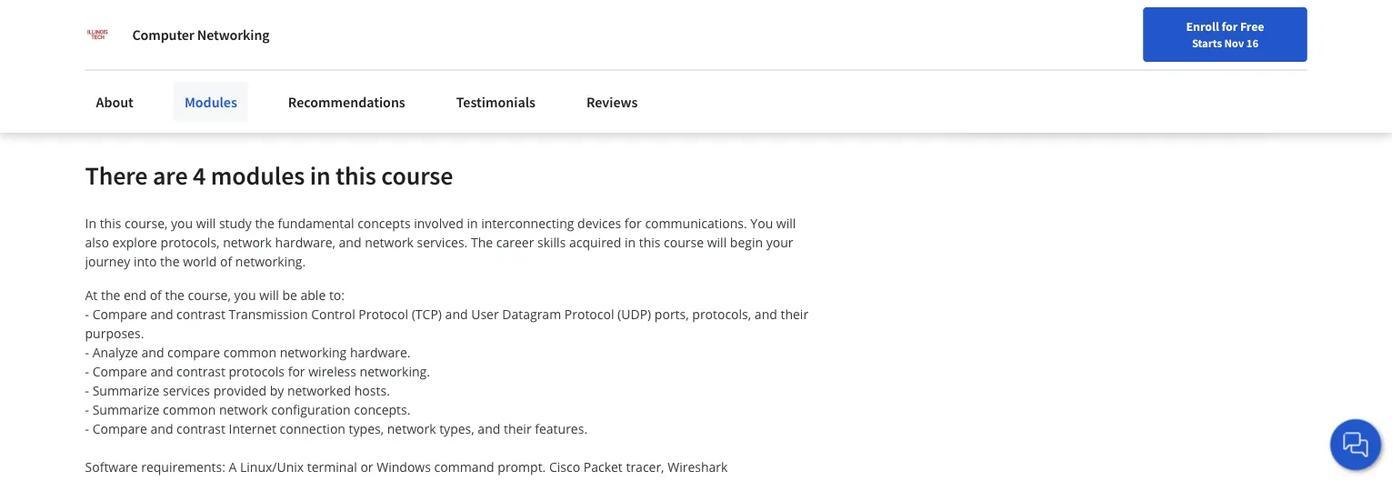Task type: describe. For each thing, give the bounding box(es) containing it.
coursera image
[[22, 15, 137, 44]]

course inside 'in this course, you will study the fundamental concepts involved in interconnecting devices for communications. you will also explore protocols, network hardware, and network services. the career skills acquired in this course will begin your journey into the world of networking.'
[[664, 234, 704, 251]]

this right the in on the top left
[[100, 215, 121, 232]]

for inside at the end of the course, you will be able to: - compare and contrast transmission control protocol (tcp) and user datagram protocol (udp) ports, protocols, and their purposes. - analyze and compare common networking hardware. - compare and contrast protocols for wireless networking. - summarize services provided by networked hosts. - summarize common network configuration concepts. - compare and contrast internet connection types, network types, and their features. software requirements: a linux/unix terminal or windows command prompt. cisco packet tracer, wireshark
[[288, 363, 305, 380]]

begin
[[730, 234, 763, 251]]

will inside at the end of the course, you will be able to: - compare and contrast transmission control protocol (tcp) and user datagram protocol (udp) ports, protocols, and their purposes. - analyze and compare common networking hardware. - compare and contrast protocols for wireless networking. - summarize services provided by networked hosts. - summarize common network configuration concepts. - compare and contrast internet connection types, network types, and their features. software requirements: a linux/unix terminal or windows command prompt. cisco packet tracer, wireshark
[[259, 287, 279, 304]]

enroll
[[1186, 18, 1219, 35]]

you inside 'in this course, you will study the fundamental concepts involved in interconnecting devices for communications. you will also explore protocols, network hardware, and network services. the career skills acquired in this course will begin your journey into the world of networking.'
[[171, 215, 193, 232]]

and left user
[[445, 306, 468, 323]]

also
[[85, 234, 109, 251]]

networking
[[280, 344, 347, 361]]

requirements:
[[141, 458, 225, 476]]

there
[[85, 160, 148, 192]]

services
[[163, 382, 210, 399]]

computer networking
[[132, 25, 270, 44]]

1 contrast from the top
[[177, 306, 225, 323]]

the
[[471, 234, 493, 251]]

a
[[229, 458, 237, 476]]

network down 'study'
[[223, 234, 272, 251]]

computer
[[132, 25, 194, 44]]

provided
[[213, 382, 266, 399]]

into
[[134, 253, 157, 270]]

will left 'study'
[[196, 215, 216, 232]]

resume,
[[380, 25, 429, 43]]

the right at
[[101, 287, 120, 304]]

starts
[[1192, 35, 1222, 50]]

4
[[193, 160, 206, 192]]

terminal
[[307, 458, 357, 476]]

2 compare from the top
[[92, 363, 147, 380]]

transmission
[[229, 306, 308, 323]]

explore
[[112, 234, 157, 251]]

add
[[116, 25, 140, 43]]

concepts.
[[354, 401, 410, 418]]

1 - from the top
[[85, 306, 89, 323]]

and up services
[[151, 363, 173, 380]]

by
[[270, 382, 284, 399]]

fundamental
[[278, 215, 354, 232]]

and inside 'in this course, you will study the fundamental concepts involved in interconnecting devices for communications. you will also explore protocols, network hardware, and network services. the career skills acquired in this course will begin your journey into the world of networking.'
[[339, 234, 361, 251]]

world
[[183, 253, 217, 270]]

at
[[85, 287, 98, 304]]

1 compare from the top
[[92, 306, 147, 323]]

add this credential to your linkedin profile, resume, or cv
[[116, 25, 464, 43]]

nov
[[1224, 35, 1244, 50]]

software
[[85, 458, 138, 476]]

3 - from the top
[[85, 363, 89, 380]]

0 horizontal spatial their
[[504, 420, 532, 438]]

to
[[233, 25, 245, 43]]

1 protocol from the left
[[359, 306, 408, 323]]

networked
[[287, 382, 351, 399]]

wireless
[[308, 363, 356, 380]]

testimonials link
[[445, 82, 546, 122]]

user
[[471, 306, 499, 323]]

the right into
[[160, 253, 180, 270]]

concepts
[[357, 215, 411, 232]]

recommendations link
[[277, 82, 416, 122]]

features.
[[535, 420, 588, 438]]

involved
[[414, 215, 464, 232]]

0 vertical spatial course
[[381, 160, 453, 192]]

6 - from the top
[[85, 420, 89, 438]]

enroll for free starts nov 16
[[1186, 18, 1264, 50]]

4 - from the top
[[85, 382, 89, 399]]

control
[[311, 306, 355, 323]]

in this course, you will study the fundamental concepts involved in interconnecting devices for communications. you will also explore protocols, network hardware, and network services. the career skills acquired in this course will begin your journey into the world of networking.
[[85, 215, 799, 270]]

command
[[434, 458, 494, 476]]

wireshark
[[668, 458, 728, 476]]

there are 4 modules in this course
[[85, 160, 453, 192]]

prompt.
[[498, 458, 546, 476]]

recommendations
[[288, 93, 405, 111]]

testimonials
[[456, 93, 536, 111]]

16
[[1246, 35, 1259, 50]]

able
[[300, 287, 326, 304]]

devices
[[577, 215, 621, 232]]

are
[[153, 160, 188, 192]]

hardware.
[[350, 344, 411, 361]]

be
[[282, 287, 297, 304]]

of inside 'in this course, you will study the fundamental concepts involved in interconnecting devices for communications. you will also explore protocols, network hardware, and network services. the career skills acquired in this course will begin your journey into the world of networking.'
[[220, 253, 232, 270]]

acquired
[[569, 234, 621, 251]]

network down the concepts
[[365, 234, 414, 251]]

about link
[[85, 82, 144, 122]]

chat with us image
[[1341, 430, 1370, 459]]

and up requirements: on the bottom left of the page
[[151, 420, 173, 438]]

study
[[219, 215, 252, 232]]

windows
[[377, 458, 431, 476]]

3 compare from the top
[[92, 420, 147, 438]]

network down the concepts. in the left of the page
[[387, 420, 436, 438]]

ports,
[[655, 306, 689, 323]]

coursera career certificate image
[[963, 0, 1266, 120]]

1 horizontal spatial their
[[781, 306, 808, 323]]

end
[[124, 287, 146, 304]]

compare
[[167, 344, 220, 361]]

hardware,
[[275, 234, 335, 251]]

1 summarize from the top
[[92, 382, 160, 399]]

modules
[[184, 93, 237, 111]]

1 vertical spatial common
[[163, 401, 216, 418]]

or inside at the end of the course, you will be able to: - compare and contrast transmission control protocol (tcp) and user datagram protocol (udp) ports, protocols, and their purposes. - analyze and compare common networking hardware. - compare and contrast protocols for wireless networking. - summarize services provided by networked hosts. - summarize common network configuration concepts. - compare and contrast internet connection types, network types, and their features. software requirements: a linux/unix terminal or windows command prompt. cisco packet tracer, wireshark
[[360, 458, 373, 476]]

(udp)
[[618, 306, 651, 323]]

protocols, inside at the end of the course, you will be able to: - compare and contrast transmission control protocol (tcp) and user datagram protocol (udp) ports, protocols, and their purposes. - analyze and compare common networking hardware. - compare and contrast protocols for wireless networking. - summarize services provided by networked hosts. - summarize common network configuration concepts. - compare and contrast internet connection types, network types, and their features. software requirements: a linux/unix terminal or windows command prompt. cisco packet tracer, wireshark
[[692, 306, 751, 323]]

linux/unix
[[240, 458, 304, 476]]

at the end of the course, you will be able to: - compare and contrast transmission control protocol (tcp) and user datagram protocol (udp) ports, protocols, and their purposes. - analyze and compare common networking hardware. - compare and contrast protocols for wireless networking. - summarize services provided by networked hosts. - summarize common network configuration concepts. - compare and contrast internet connection types, network types, and their features. software requirements: a linux/unix terminal or windows command prompt. cisco packet tracer, wireshark
[[85, 287, 812, 476]]

show notifications image
[[1147, 23, 1168, 45]]

the right 'study'
[[255, 215, 274, 232]]

interconnecting
[[481, 215, 574, 232]]

2 protocol from the left
[[564, 306, 614, 323]]



Task type: vqa. For each thing, say whether or not it's contained in the screenshot.
hardware. at the bottom left of the page
yes



Task type: locate. For each thing, give the bounding box(es) containing it.
this down communications.
[[639, 234, 661, 251]]

2 vertical spatial contrast
[[177, 420, 225, 438]]

0 vertical spatial networking.
[[235, 253, 306, 270]]

in right acquired
[[625, 234, 636, 251]]

your inside 'in this course, you will study the fundamental concepts involved in interconnecting devices for communications. you will also explore protocols, network hardware, and network services. the career skills acquired in this course will begin your journey into the world of networking.'
[[766, 234, 793, 251]]

reviews link
[[576, 82, 649, 122]]

will down communications.
[[707, 234, 727, 251]]

linkedin
[[279, 25, 331, 43]]

contrast up compare
[[177, 306, 225, 323]]

networking
[[197, 25, 270, 44]]

cisco
[[549, 458, 580, 476]]

to:
[[329, 287, 345, 304]]

types, down the concepts. in the left of the page
[[349, 420, 384, 438]]

or right terminal
[[360, 458, 373, 476]]

contrast down services
[[177, 420, 225, 438]]

0 horizontal spatial common
[[163, 401, 216, 418]]

illinois tech image
[[85, 22, 110, 47]]

for inside 'in this course, you will study the fundamental concepts involved in interconnecting devices for communications. you will also explore protocols, network hardware, and network services. the career skills acquired in this course will begin your journey into the world of networking.'
[[625, 215, 642, 232]]

2 vertical spatial for
[[288, 363, 305, 380]]

profile,
[[334, 25, 378, 43]]

common down services
[[163, 401, 216, 418]]

0 horizontal spatial course,
[[125, 215, 168, 232]]

1 horizontal spatial course,
[[188, 287, 231, 304]]

of inside at the end of the course, you will be able to: - compare and contrast transmission control protocol (tcp) and user datagram protocol (udp) ports, protocols, and their purposes. - analyze and compare common networking hardware. - compare and contrast protocols for wireless networking. - summarize services provided by networked hosts. - summarize common network configuration concepts. - compare and contrast internet connection types, network types, and their features. software requirements: a linux/unix terminal or windows command prompt. cisco packet tracer, wireshark
[[150, 287, 162, 304]]

course up the involved
[[381, 160, 453, 192]]

will
[[196, 215, 216, 232], [776, 215, 796, 232], [707, 234, 727, 251], [259, 287, 279, 304]]

protocol
[[359, 306, 408, 323], [564, 306, 614, 323]]

protocols, right the ports,
[[692, 306, 751, 323]]

the
[[255, 215, 274, 232], [160, 253, 180, 270], [101, 287, 120, 304], [165, 287, 184, 304]]

modules link
[[174, 82, 248, 122]]

skills
[[537, 234, 566, 251]]

and up command
[[478, 420, 500, 438]]

1 vertical spatial for
[[625, 215, 642, 232]]

datagram
[[502, 306, 561, 323]]

and right analyze
[[141, 344, 164, 361]]

1 horizontal spatial course
[[664, 234, 704, 251]]

about
[[96, 93, 134, 111]]

networking. down hardware.
[[360, 363, 430, 380]]

common up "protocols"
[[224, 344, 276, 361]]

1 horizontal spatial you
[[234, 287, 256, 304]]

0 vertical spatial summarize
[[92, 382, 160, 399]]

1 horizontal spatial protocols,
[[692, 306, 751, 323]]

0 vertical spatial compare
[[92, 306, 147, 323]]

in
[[85, 215, 96, 232]]

your
[[248, 25, 276, 43], [766, 234, 793, 251]]

protocol up hardware.
[[359, 306, 408, 323]]

this up the concepts
[[336, 160, 376, 192]]

compare up the purposes.
[[92, 306, 147, 323]]

course down communications.
[[664, 234, 704, 251]]

compare down analyze
[[92, 363, 147, 380]]

in up fundamental
[[310, 160, 331, 192]]

1 horizontal spatial in
[[467, 215, 478, 232]]

common
[[224, 344, 276, 361], [163, 401, 216, 418]]

0 horizontal spatial your
[[248, 25, 276, 43]]

1 horizontal spatial or
[[432, 25, 445, 43]]

you
[[171, 215, 193, 232], [234, 287, 256, 304]]

of right the end
[[150, 287, 162, 304]]

1 vertical spatial of
[[150, 287, 162, 304]]

0 vertical spatial their
[[781, 306, 808, 323]]

tracer,
[[626, 458, 664, 476]]

0 vertical spatial you
[[171, 215, 193, 232]]

networking.
[[235, 253, 306, 270], [360, 363, 430, 380]]

hosts.
[[354, 382, 390, 399]]

0 vertical spatial or
[[432, 25, 445, 43]]

1 vertical spatial networking.
[[360, 363, 430, 380]]

0 vertical spatial your
[[248, 25, 276, 43]]

you
[[750, 215, 773, 232]]

you up world
[[171, 215, 193, 232]]

will up transmission at the left bottom
[[259, 287, 279, 304]]

your down you
[[766, 234, 793, 251]]

5 - from the top
[[85, 401, 89, 418]]

analyze
[[92, 344, 138, 361]]

0 horizontal spatial types,
[[349, 420, 384, 438]]

protocol left (udp)
[[564, 306, 614, 323]]

summarize
[[92, 382, 160, 399], [92, 401, 160, 418]]

0 horizontal spatial or
[[360, 458, 373, 476]]

0 horizontal spatial protocols,
[[161, 234, 220, 251]]

1 horizontal spatial types,
[[439, 420, 474, 438]]

and
[[339, 234, 361, 251], [151, 306, 173, 323], [445, 306, 468, 323], [755, 306, 777, 323], [141, 344, 164, 361], [151, 363, 173, 380], [151, 420, 173, 438], [478, 420, 500, 438]]

cv
[[448, 25, 464, 43]]

2 horizontal spatial for
[[1222, 18, 1238, 35]]

0 horizontal spatial in
[[310, 160, 331, 192]]

contrast down compare
[[177, 363, 225, 380]]

will right you
[[776, 215, 796, 232]]

1 vertical spatial or
[[360, 458, 373, 476]]

course,
[[125, 215, 168, 232], [188, 287, 231, 304]]

networking. inside 'in this course, you will study the fundamental concepts involved in interconnecting devices for communications. you will also explore protocols, network hardware, and network services. the career skills acquired in this course will begin your journey into the world of networking.'
[[235, 253, 306, 270]]

2 - from the top
[[85, 344, 89, 361]]

connection
[[280, 420, 345, 438]]

networking. up the be
[[235, 253, 306, 270]]

compare
[[92, 306, 147, 323], [92, 363, 147, 380], [92, 420, 147, 438]]

network down provided on the bottom
[[219, 401, 268, 418]]

0 horizontal spatial of
[[150, 287, 162, 304]]

for down "networking"
[[288, 363, 305, 380]]

1 horizontal spatial common
[[224, 344, 276, 361]]

credential
[[168, 25, 230, 43]]

purposes.
[[85, 325, 144, 342]]

protocols, up world
[[161, 234, 220, 251]]

0 vertical spatial course,
[[125, 215, 168, 232]]

0 horizontal spatial protocol
[[359, 306, 408, 323]]

types,
[[349, 420, 384, 438], [439, 420, 474, 438]]

in
[[310, 160, 331, 192], [467, 215, 478, 232], [625, 234, 636, 251]]

0 vertical spatial common
[[224, 344, 276, 361]]

for inside "enroll for free starts nov 16"
[[1222, 18, 1238, 35]]

for up nov at the right
[[1222, 18, 1238, 35]]

1 vertical spatial you
[[234, 287, 256, 304]]

1 horizontal spatial for
[[625, 215, 642, 232]]

1 vertical spatial protocols,
[[692, 306, 751, 323]]

1 vertical spatial course,
[[188, 287, 231, 304]]

the right the end
[[165, 287, 184, 304]]

reviews
[[586, 93, 638, 111]]

modules
[[211, 160, 305, 192]]

course, up explore
[[125, 215, 168, 232]]

career
[[496, 234, 534, 251]]

compare up software
[[92, 420, 147, 438]]

0 vertical spatial in
[[310, 160, 331, 192]]

1 vertical spatial in
[[467, 215, 478, 232]]

1 vertical spatial course
[[664, 234, 704, 251]]

types, up command
[[439, 420, 474, 438]]

communications.
[[645, 215, 747, 232]]

1 horizontal spatial of
[[220, 253, 232, 270]]

for
[[1222, 18, 1238, 35], [625, 215, 642, 232], [288, 363, 305, 380]]

2 vertical spatial in
[[625, 234, 636, 251]]

1 horizontal spatial your
[[766, 234, 793, 251]]

you up transmission at the left bottom
[[234, 287, 256, 304]]

of
[[220, 253, 232, 270], [150, 287, 162, 304]]

protocols,
[[161, 234, 220, 251], [692, 306, 751, 323]]

in up the
[[467, 215, 478, 232]]

journey
[[85, 253, 130, 270]]

you inside at the end of the course, you will be able to: - compare and contrast transmission control protocol (tcp) and user datagram protocol (udp) ports, protocols, and their purposes. - analyze and compare common networking hardware. - compare and contrast protocols for wireless networking. - summarize services provided by networked hosts. - summarize common network configuration concepts. - compare and contrast internet connection types, network types, and their features. software requirements: a linux/unix terminal or windows command prompt. cisco packet tracer, wireshark
[[234, 287, 256, 304]]

1 horizontal spatial protocol
[[564, 306, 614, 323]]

0 vertical spatial protocols,
[[161, 234, 220, 251]]

free
[[1240, 18, 1264, 35]]

0 vertical spatial of
[[220, 253, 232, 270]]

and up compare
[[151, 306, 173, 323]]

(tcp)
[[412, 306, 442, 323]]

and down the concepts
[[339, 234, 361, 251]]

for right devices
[[625, 215, 642, 232]]

1 types, from the left
[[349, 420, 384, 438]]

2 contrast from the top
[[177, 363, 225, 380]]

2 types, from the left
[[439, 420, 474, 438]]

services.
[[417, 234, 468, 251]]

of right world
[[220, 253, 232, 270]]

1 vertical spatial your
[[766, 234, 793, 251]]

course, inside 'in this course, you will study the fundamental concepts involved in interconnecting devices for communications. you will also explore protocols, network hardware, and network services. the career skills acquired in this course will begin your journey into the world of networking.'
[[125, 215, 168, 232]]

0 horizontal spatial for
[[288, 363, 305, 380]]

your right to on the top of page
[[248, 25, 276, 43]]

and down begin
[[755, 306, 777, 323]]

2 summarize from the top
[[92, 401, 160, 418]]

or left cv
[[432, 25, 445, 43]]

network
[[223, 234, 272, 251], [365, 234, 414, 251], [219, 401, 268, 418], [387, 420, 436, 438]]

networking. inside at the end of the course, you will be able to: - compare and contrast transmission control protocol (tcp) and user datagram protocol (udp) ports, protocols, and their purposes. - analyze and compare common networking hardware. - compare and contrast protocols for wireless networking. - summarize services provided by networked hosts. - summarize common network configuration concepts. - compare and contrast internet connection types, network types, and their features. software requirements: a linux/unix terminal or windows command prompt. cisco packet tracer, wireshark
[[360, 363, 430, 380]]

0 horizontal spatial you
[[171, 215, 193, 232]]

2 vertical spatial compare
[[92, 420, 147, 438]]

internet
[[229, 420, 276, 438]]

course, inside at the end of the course, you will be able to: - compare and contrast transmission control protocol (tcp) and user datagram protocol (udp) ports, protocols, and their purposes. - analyze and compare common networking hardware. - compare and contrast protocols for wireless networking. - summarize services provided by networked hosts. - summarize common network configuration concepts. - compare and contrast internet connection types, network types, and their features. software requirements: a linux/unix terminal or windows command prompt. cisco packet tracer, wireshark
[[188, 287, 231, 304]]

contrast
[[177, 306, 225, 323], [177, 363, 225, 380], [177, 420, 225, 438]]

or
[[432, 25, 445, 43], [360, 458, 373, 476]]

1 vertical spatial compare
[[92, 363, 147, 380]]

this right add
[[143, 25, 165, 43]]

1 vertical spatial contrast
[[177, 363, 225, 380]]

0 vertical spatial contrast
[[177, 306, 225, 323]]

protocols
[[229, 363, 285, 380]]

menu item
[[1011, 18, 1128, 77]]

2 horizontal spatial in
[[625, 234, 636, 251]]

packet
[[584, 458, 623, 476]]

1 vertical spatial their
[[504, 420, 532, 438]]

this
[[143, 25, 165, 43], [336, 160, 376, 192], [100, 215, 121, 232], [639, 234, 661, 251]]

None search field
[[259, 11, 659, 48]]

0 horizontal spatial networking.
[[235, 253, 306, 270]]

protocols, inside 'in this course, you will study the fundamental concepts involved in interconnecting devices for communications. you will also explore protocols, network hardware, and network services. the career skills acquired in this course will begin your journey into the world of networking.'
[[161, 234, 220, 251]]

1 vertical spatial summarize
[[92, 401, 160, 418]]

0 horizontal spatial course
[[381, 160, 453, 192]]

0 vertical spatial for
[[1222, 18, 1238, 35]]

course, down world
[[188, 287, 231, 304]]

configuration
[[271, 401, 351, 418]]

3 contrast from the top
[[177, 420, 225, 438]]

1 horizontal spatial networking.
[[360, 363, 430, 380]]



